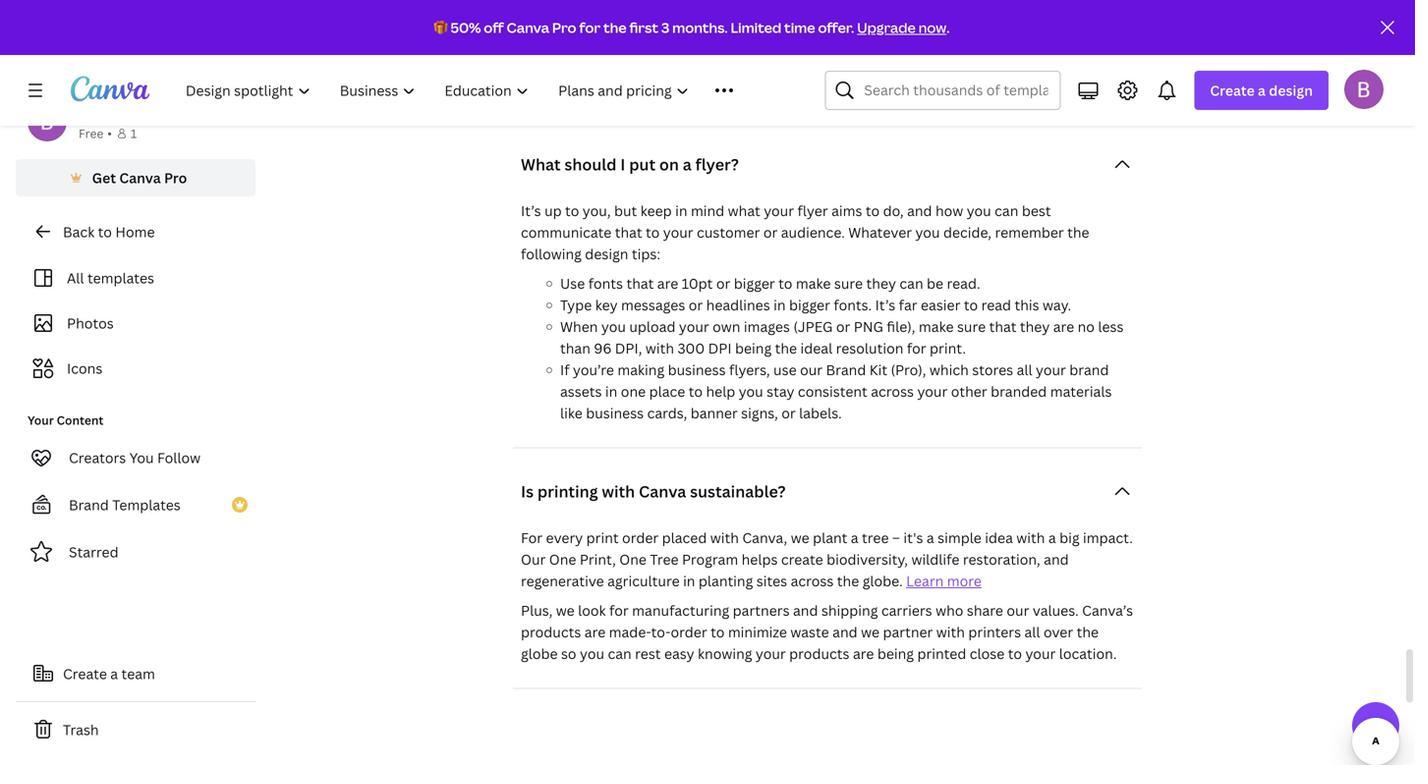 Task type: vqa. For each thing, say whether or not it's contained in the screenshot.
off
yes



Task type: describe. For each thing, give the bounding box(es) containing it.
simple
[[938, 529, 982, 547]]

if inside use fonts that are 10pt or bigger to make sure they can be read. type key messages or headlines in bigger fonts. it's far easier to read this way. when you upload your own images (jpeg or png file), make sure that they are no less than 96 dpi, with 300 dpi being the ideal resolution for print. if you're making business flyers, use our brand kit (pro), which stores all your brand assets in one place to help you stay consistent across your other branded materials like business cards, banner signs, or labels.
[[560, 361, 570, 379]]

is printing with canva sustainable? button
[[513, 472, 1142, 512]]

the inside it's up to you, but keep in mind what your flyer aims to do, and how you can best communicate that to your customer or audience. whatever you decide, remember the following design tips:
[[1067, 223, 1090, 242]]

you
[[129, 449, 154, 467]]

your content
[[28, 412, 104, 429]]

the right then in the left of the page
[[691, 77, 713, 95]]

create for create a team
[[63, 665, 107, 684]]

you'll down and/or
[[959, 55, 995, 74]]

learn
[[906, 572, 944, 591]]

and/or
[[969, 33, 1013, 52]]

flyer inside the size of your flyer also depends on the amount of information you need to include and your method of distribution. if you'll be posting your flyers on walls and/or want to include lots of words and images, you'll want to go for the larger a4 size. if you'll be handing out or mailing these flyers, then the handier a5 size might be the best option for you.
[[628, 12, 658, 30]]

of up method
[[577, 12, 591, 30]]

your up larger
[[838, 33, 868, 52]]

free
[[79, 125, 103, 142]]

for
[[521, 529, 543, 547]]

shipping
[[822, 601, 878, 620]]

you up the 'signs,'
[[739, 382, 763, 401]]

use
[[560, 274, 585, 293]]

in inside for every print order placed with canva, we plant a tree – it's a simple idea with a big impact. our one print, one tree program helps create biodiversity, wildlife restoration, and regenerative agriculture in planting sites across the globe.
[[683, 572, 695, 591]]

order inside for every print order placed with canva, we plant a tree – it's a simple idea with a big impact. our one print, one tree program helps create biodiversity, wildlife restoration, and regenerative agriculture in planting sites across the globe.
[[622, 529, 659, 547]]

design inside dropdown button
[[1269, 81, 1313, 100]]

all inside use fonts that are 10pt or bigger to make sure they can be read. type key messages or headlines in bigger fonts. it's far easier to read this way. when you upload your own images (jpeg or png file), make sure that they are no less than 96 dpi, with 300 dpi being the ideal resolution for print. if you're making business flyers, use our brand kit (pro), which stores all your brand assets in one place to help you stay consistent across your other branded materials like business cards, banner signs, or labels.
[[1017, 361, 1033, 379]]

upload
[[629, 317, 676, 336]]

when
[[560, 317, 598, 336]]

fonts
[[588, 274, 623, 293]]

you down key
[[601, 317, 626, 336]]

and inside it's up to you, but keep in mind what your flyer aims to do, and how you can best communicate that to your customer or audience. whatever you decide, remember the following design tips:
[[907, 201, 932, 220]]

use fonts that are 10pt or bigger to make sure they can be read. type key messages or headlines in bigger fonts. it's far easier to read this way. when you upload your own images (jpeg or png file), make sure that they are no less than 96 dpi, with 300 dpi being the ideal resolution for print. if you're making business flyers, use our brand kit (pro), which stores all your brand assets in one place to help you stay consistent across your other branded materials like business cards, banner signs, or labels.
[[560, 274, 1124, 423]]

can inside it's up to you, but keep in mind what your flyer aims to do, and how you can best communicate that to your customer or audience. whatever you decide, remember the following design tips:
[[995, 201, 1019, 220]]

create for create a design
[[1210, 81, 1255, 100]]

be inside use fonts that are 10pt or bigger to make sure they can be read. type key messages or headlines in bigger fonts. it's far easier to read this way. when you upload your own images (jpeg or png file), make sure that they are no less than 96 dpi, with 300 dpi being the ideal resolution for print. if you're making business flyers, use our brand kit (pro), which stores all your brand assets in one place to help you stay consistent across your other branded materials like business cards, banner signs, or labels.
[[927, 274, 944, 293]]

go
[[785, 55, 801, 74]]

0 vertical spatial products
[[521, 623, 581, 642]]

to right close
[[1008, 645, 1022, 663]]

to left go
[[767, 55, 781, 74]]

for right go
[[804, 55, 823, 74]]

and up out
[[1087, 12, 1112, 30]]

of left first
[[610, 33, 624, 52]]

back to home link
[[16, 212, 256, 252]]

in left one
[[605, 382, 618, 401]]

walls
[[933, 33, 966, 52]]

values.
[[1033, 601, 1079, 620]]

and down shipping
[[833, 623, 858, 642]]

1 vertical spatial bigger
[[789, 296, 830, 315]]

0 vertical spatial sure
[[834, 274, 863, 293]]

globe.
[[863, 572, 903, 591]]

it's inside use fonts that are 10pt or bigger to make sure they can be read. type key messages or headlines in bigger fonts. it's far easier to read this way. when you upload your own images (jpeg or png file), make sure that they are no less than 96 dpi, with 300 dpi being the ideal resolution for print. if you're making business flyers, use our brand kit (pro), which stores all your brand assets in one place to help you stay consistent across your other branded materials like business cards, banner signs, or labels.
[[875, 296, 896, 315]]

your up lots
[[521, 33, 551, 52]]

what should i put on a flyer? button
[[513, 145, 1142, 184]]

for inside plus, we look for manufacturing partners and shipping carriers who share our values. canva's products are made-to-order to minimize waste and we partner with printers all over the globe so you can rest easy knowing your products are being printed close to your location.
[[609, 601, 629, 620]]

you down 'how'
[[916, 223, 940, 242]]

you'll down depends
[[725, 33, 761, 52]]

to up the handing
[[1052, 33, 1066, 52]]

to right up
[[565, 201, 579, 220]]

96
[[594, 339, 612, 358]]

back to home
[[63, 223, 155, 241]]

0 vertical spatial want
[[1017, 33, 1049, 52]]

0 vertical spatial include
[[1034, 12, 1084, 30]]

handier
[[716, 77, 767, 95]]

so
[[561, 645, 577, 663]]

across inside for every print order placed with canva, we plant a tree – it's a simple idea with a big impact. our one print, one tree program helps create biodiversity, wildlife restoration, and regenerative agriculture in planting sites across the globe.
[[791, 572, 834, 591]]

with inside the is printing with canva sustainable? dropdown button
[[602, 481, 635, 502]]

printing
[[537, 481, 598, 502]]

starred link
[[16, 533, 256, 572]]

can inside plus, we look for manufacturing partners and shipping carriers who share our values. canva's products are made-to-order to minimize waste and we partner with printers all over the globe so you can rest easy knowing your products are being printed close to your location.
[[608, 645, 632, 663]]

flyer?
[[695, 154, 739, 175]]

customer
[[697, 223, 760, 242]]

to left help
[[689, 382, 703, 401]]

create a team
[[63, 665, 155, 684]]

trash
[[63, 721, 99, 740]]

size.
[[915, 55, 943, 74]]

being inside use fonts that are 10pt or bigger to make sure they can be read. type key messages or headlines in bigger fonts. it's far easier to read this way. when you upload your own images (jpeg or png file), make sure that they are no less than 96 dpi, with 300 dpi being the ideal resolution for print. if you're making business flyers, use our brand kit (pro), which stores all your brand assets in one place to help you stay consistent across your other branded materials like business cards, banner signs, or labels.
[[735, 339, 772, 358]]

be down larger
[[861, 77, 877, 95]]

knowing
[[698, 645, 752, 663]]

program
[[682, 550, 738, 569]]

the left first
[[603, 18, 627, 37]]

first
[[629, 18, 659, 37]]

trash link
[[16, 711, 256, 750]]

–
[[892, 529, 900, 547]]

option
[[939, 77, 982, 95]]

.
[[947, 18, 950, 37]]

to right back
[[98, 223, 112, 241]]

of right amount
[[854, 12, 868, 30]]

distribution.
[[627, 33, 709, 52]]

do,
[[883, 201, 904, 220]]

to left do,
[[866, 201, 880, 220]]

in up images
[[774, 296, 786, 315]]

your up 300
[[679, 317, 709, 336]]

get canva pro button
[[16, 159, 256, 197]]

create a design button
[[1194, 71, 1329, 110]]

order inside plus, we look for manufacturing partners and shipping carriers who share our values. canva's products are made-to-order to minimize waste and we partner with printers all over the globe so you can rest easy knowing your products are being printed close to your location.
[[671, 623, 707, 642]]

1 vertical spatial they
[[1020, 317, 1050, 336]]

1 vertical spatial size
[[791, 77, 816, 95]]

restoration,
[[963, 550, 1041, 569]]

1 vertical spatial sure
[[957, 317, 986, 336]]

your up materials
[[1036, 361, 1066, 379]]

now
[[919, 18, 947, 37]]

headlines
[[706, 296, 770, 315]]

following
[[521, 245, 582, 263]]

0 vertical spatial pro
[[552, 18, 576, 37]]

your down over
[[1026, 645, 1056, 663]]

consistent
[[798, 382, 868, 401]]

months.
[[672, 18, 728, 37]]

for left "you."
[[986, 77, 1005, 95]]

you inside the size of your flyer also depends on the amount of information you need to include and your method of distribution. if you'll be posting your flyers on walls and/or want to include lots of words and images, you'll want to go for the larger a4 size. if you'll be handing out or mailing these flyers, then the handier a5 size might be the best option for you.
[[953, 12, 977, 30]]

starred
[[69, 543, 119, 562]]

stay
[[767, 382, 795, 401]]

2 one from the left
[[619, 550, 647, 569]]

i
[[620, 154, 625, 175]]

what
[[728, 201, 761, 220]]

the down a4
[[881, 77, 903, 95]]

1 vertical spatial include
[[1070, 33, 1119, 52]]

remember
[[995, 223, 1064, 242]]

0 horizontal spatial they
[[866, 274, 896, 293]]

are left the no
[[1053, 317, 1074, 336]]

to up images
[[779, 274, 793, 293]]

flyers, inside use fonts that are 10pt or bigger to make sure they can be read. type key messages or headlines in bigger fonts. it's far easier to read this way. when you upload your own images (jpeg or png file), make sure that they are no less than 96 dpi, with 300 dpi being the ideal resolution for print. if you're making business flyers, use our brand kit (pro), which stores all your brand assets in one place to help you stay consistent across your other branded materials like business cards, banner signs, or labels.
[[729, 361, 770, 379]]

to up knowing
[[711, 623, 725, 642]]

all
[[67, 269, 84, 287]]

planting
[[699, 572, 753, 591]]

look
[[578, 601, 606, 620]]

back
[[63, 223, 95, 241]]

brand templates
[[69, 496, 181, 515]]

0 vertical spatial make
[[796, 274, 831, 293]]

off
[[484, 18, 504, 37]]

10pt
[[682, 274, 713, 293]]

best inside the size of your flyer also depends on the amount of information you need to include and your method of distribution. if you'll be posting your flyers on walls and/or want to include lots of words and images, you'll want to go for the larger a4 size. if you'll be handing out or mailing these flyers, then the handier a5 size might be the best option for you.
[[906, 77, 935, 95]]

print,
[[580, 550, 616, 569]]

images,
[[639, 55, 688, 74]]

aims
[[832, 201, 862, 220]]

print.
[[930, 339, 966, 358]]

waste
[[791, 623, 829, 642]]

are up messages
[[657, 274, 678, 293]]

who
[[936, 601, 964, 620]]

your down minimize
[[756, 645, 786, 663]]

this
[[1015, 296, 1039, 315]]

audience.
[[781, 223, 845, 242]]

with up program
[[710, 529, 739, 547]]

that inside it's up to you, but keep in mind what your flyer aims to do, and how you can best communicate that to your customer or audience. whatever you decide, remember the following design tips:
[[615, 223, 642, 242]]

keep
[[641, 201, 672, 220]]

your down keep
[[663, 223, 694, 242]]

0 horizontal spatial size
[[549, 12, 574, 30]]

print
[[586, 529, 619, 547]]

your left first
[[594, 12, 624, 30]]

a inside dropdown button
[[1258, 81, 1266, 100]]

with right idea at the bottom of the page
[[1017, 529, 1045, 547]]

offer.
[[818, 18, 854, 37]]

of right lots
[[549, 55, 563, 74]]

the up the might
[[827, 55, 849, 74]]

creators you follow link
[[16, 438, 256, 478]]

🎁
[[434, 18, 448, 37]]

or down fonts.
[[836, 317, 850, 336]]

follow
[[157, 449, 201, 467]]

with inside plus, we look for manufacturing partners and shipping carriers who share our values. canva's products are made-to-order to minimize waste and we partner with printers all over the globe so you can rest easy knowing your products are being printed close to your location.
[[936, 623, 965, 642]]

the size of your flyer also depends on the amount of information you need to include and your method of distribution. if you'll be posting your flyers on walls and/or want to include lots of words and images, you'll want to go for the larger a4 size. if you'll be handing out or mailing these flyers, then the handier a5 size might be the best option for you.
[[521, 12, 1119, 95]]

plus,
[[521, 601, 553, 620]]

our inside plus, we look for manufacturing partners and shipping carriers who share our values. canva's products are made-to-order to minimize waste and we partner with printers all over the globe so you can rest easy knowing your products are being printed close to your location.
[[1007, 601, 1029, 620]]

png
[[854, 317, 883, 336]]

canva,
[[742, 529, 788, 547]]

the up posting
[[774, 12, 796, 30]]

file),
[[887, 317, 915, 336]]

canva for 🎁
[[507, 18, 549, 37]]

cards,
[[647, 404, 687, 423]]

templates
[[87, 269, 154, 287]]

sustainable?
[[690, 481, 786, 502]]

or right 10pt
[[716, 274, 731, 293]]



Task type: locate. For each thing, give the bounding box(es) containing it.
resolution
[[836, 339, 904, 358]]

more
[[947, 572, 982, 591]]

brand up consistent
[[826, 361, 866, 379]]

for inside use fonts that are 10pt or bigger to make sure they can be read. type key messages or headlines in bigger fonts. it's far easier to read this way. when you upload your own images (jpeg or png file), make sure that they are no less than 96 dpi, with 300 dpi being the ideal resolution for print. if you're making business flyers, use our brand kit (pro), which stores all your brand assets in one place to help you stay consistent across your other branded materials like business cards, banner signs, or labels.
[[907, 339, 926, 358]]

1 horizontal spatial size
[[791, 77, 816, 95]]

is
[[521, 481, 534, 502]]

or down 10pt
[[689, 296, 703, 315]]

3
[[661, 18, 670, 37]]

1 vertical spatial it's
[[875, 296, 896, 315]]

we up create
[[791, 529, 810, 547]]

1 vertical spatial want
[[731, 55, 764, 74]]

products down 'waste'
[[789, 645, 850, 663]]

create
[[781, 550, 823, 569]]

flyer up audience.
[[798, 201, 828, 220]]

🎁 50% off canva pro for the first 3 months. limited time offer. upgrade now .
[[434, 18, 950, 37]]

all inside plus, we look for manufacturing partners and shipping carriers who share our values. canva's products are made-to-order to minimize waste and we partner with printers all over the globe so you can rest easy knowing your products are being printed close to your location.
[[1025, 623, 1040, 642]]

1 vertical spatial we
[[556, 601, 575, 620]]

biodiversity,
[[827, 550, 908, 569]]

made-
[[609, 623, 651, 642]]

can
[[995, 201, 1019, 220], [900, 274, 923, 293], [608, 645, 632, 663]]

1 horizontal spatial flyers,
[[729, 361, 770, 379]]

be left time
[[765, 33, 781, 52]]

the down biodiversity,
[[837, 572, 859, 591]]

0 vertical spatial on
[[753, 12, 770, 30]]

0 vertical spatial create
[[1210, 81, 1255, 100]]

images
[[744, 317, 790, 336]]

it's left far
[[875, 296, 896, 315]]

the inside plus, we look for manufacturing partners and shipping carriers who share our values. canva's products are made-to-order to minimize waste and we partner with printers all over the globe so you can rest easy knowing your products are being printed close to your location.
[[1077, 623, 1099, 642]]

pro
[[552, 18, 576, 37], [164, 169, 187, 187]]

1 horizontal spatial design
[[1269, 81, 1313, 100]]

our
[[521, 550, 546, 569]]

amount
[[799, 12, 850, 30]]

flyers, inside the size of your flyer also depends on the amount of information you need to include and your method of distribution. if you'll be posting your flyers on walls and/or want to include lots of words and images, you'll want to go for the larger a4 size. if you'll be handing out or mailing these flyers, then the handier a5 size might be the best option for you.
[[612, 77, 653, 95]]

1 horizontal spatial flyer
[[798, 201, 828, 220]]

0 vertical spatial size
[[549, 12, 574, 30]]

with down who
[[936, 623, 965, 642]]

share
[[967, 601, 1003, 620]]

read.
[[947, 274, 981, 293]]

sites
[[757, 572, 787, 591]]

photos link
[[28, 305, 244, 342]]

canva up placed
[[639, 481, 686, 502]]

brand inside use fonts that are 10pt or bigger to make sure they can be read. type key messages or headlines in bigger fonts. it's far easier to read this way. when you upload your own images (jpeg or png file), make sure that they are no less than 96 dpi, with 300 dpi being the ideal resolution for print. if you're making business flyers, use our brand kit (pro), which stores all your brand assets in one place to help you stay consistent across your other branded materials like business cards, banner signs, or labels.
[[826, 361, 866, 379]]

pro right the
[[552, 18, 576, 37]]

0 horizontal spatial business
[[586, 404, 644, 423]]

our inside use fonts that are 10pt or bigger to make sure they can be read. type key messages or headlines in bigger fonts. it's far easier to read this way. when you upload your own images (jpeg or png file), make sure that they are no less than 96 dpi, with 300 dpi being the ideal resolution for print. if you're making business flyers, use our brand kit (pro), which stores all your brand assets in one place to help you stay consistent across your other branded materials like business cards, banner signs, or labels.
[[800, 361, 823, 379]]

want
[[1017, 33, 1049, 52], [731, 55, 764, 74]]

1 horizontal spatial order
[[671, 623, 707, 642]]

0 vertical spatial they
[[866, 274, 896, 293]]

1 horizontal spatial across
[[871, 382, 914, 401]]

0 horizontal spatial it's
[[521, 201, 541, 220]]

these
[[572, 77, 609, 95]]

across inside use fonts that are 10pt or bigger to make sure they can be read. type key messages or headlines in bigger fonts. it's far easier to read this way. when you upload your own images (jpeg or png file), make sure that they are no less than 96 dpi, with 300 dpi being the ideal resolution for print. if you're making business flyers, use our brand kit (pro), which stores all your brand assets in one place to help you stay consistent across your other branded materials like business cards, banner signs, or labels.
[[871, 382, 914, 401]]

and right words
[[610, 55, 635, 74]]

one
[[621, 382, 646, 401]]

being down images
[[735, 339, 772, 358]]

materials
[[1050, 382, 1112, 401]]

the inside for every print order placed with canva, we plant a tree – it's a simple idea with a big impact. our one print, one tree program helps create biodiversity, wildlife restoration, and regenerative agriculture in planting sites across the globe.
[[837, 572, 859, 591]]

design inside it's up to you, but keep in mind what your flyer aims to do, and how you can best communicate that to your customer or audience. whatever you decide, remember the following design tips:
[[585, 245, 628, 263]]

business
[[668, 361, 726, 379], [586, 404, 644, 423]]

location.
[[1059, 645, 1117, 663]]

with down upload
[[646, 339, 674, 358]]

0 horizontal spatial want
[[731, 55, 764, 74]]

1 one from the left
[[549, 550, 576, 569]]

that
[[615, 223, 642, 242], [627, 274, 654, 293], [989, 317, 1017, 336]]

your right what
[[764, 201, 794, 220]]

1 vertical spatial business
[[586, 404, 644, 423]]

they up fonts.
[[866, 274, 896, 293]]

get canva pro
[[92, 169, 187, 187]]

include up out
[[1070, 33, 1119, 52]]

want up handier
[[731, 55, 764, 74]]

1 vertical spatial all
[[1025, 623, 1040, 642]]

0 horizontal spatial pro
[[164, 169, 187, 187]]

1 horizontal spatial they
[[1020, 317, 1050, 336]]

you'll down months.
[[692, 55, 728, 74]]

in right keep
[[675, 201, 688, 220]]

your down which in the right top of the page
[[917, 382, 948, 401]]

and down big
[[1044, 550, 1069, 569]]

want up the handing
[[1017, 33, 1049, 52]]

0 horizontal spatial we
[[556, 601, 575, 620]]

you inside plus, we look for manufacturing partners and shipping carriers who share our values. canva's products are made-to-order to minimize waste and we partner with printers all over the globe so you can rest easy knowing your products are being printed close to your location.
[[580, 645, 604, 663]]

2 vertical spatial we
[[861, 623, 880, 642]]

no
[[1078, 317, 1095, 336]]

to down read.
[[964, 296, 978, 315]]

the inside use fonts that are 10pt or bigger to make sure they can be read. type key messages or headlines in bigger fonts. it's far easier to read this way. when you upload your own images (jpeg or png file), make sure that they are no less than 96 dpi, with 300 dpi being the ideal resolution for print. if you're making business flyers, use our brand kit (pro), which stores all your brand assets in one place to help you stay consistent across your other branded materials like business cards, banner signs, or labels.
[[775, 339, 797, 358]]

0 horizontal spatial one
[[549, 550, 576, 569]]

for up words
[[579, 18, 601, 37]]

1 horizontal spatial best
[[1022, 201, 1051, 220]]

1 horizontal spatial sure
[[957, 317, 986, 336]]

flyer
[[628, 12, 658, 30], [798, 201, 828, 220]]

order
[[622, 529, 659, 547], [671, 623, 707, 642]]

order up tree
[[622, 529, 659, 547]]

the up use
[[775, 339, 797, 358]]

we left look
[[556, 601, 575, 620]]

a
[[1258, 81, 1266, 100], [683, 154, 692, 175], [851, 529, 859, 547], [927, 529, 934, 547], [1049, 529, 1056, 547], [110, 665, 118, 684]]

0 horizontal spatial flyer
[[628, 12, 658, 30]]

be up "you."
[[999, 55, 1015, 74]]

0 vertical spatial bigger
[[734, 274, 775, 293]]

bigger up headlines
[[734, 274, 775, 293]]

1 vertical spatial canva
[[119, 169, 161, 187]]

sure up "print." on the top
[[957, 317, 986, 336]]

the right remember
[[1067, 223, 1090, 242]]

1 horizontal spatial on
[[753, 12, 770, 30]]

that up messages
[[627, 274, 654, 293]]

your
[[594, 12, 624, 30], [521, 33, 551, 52], [838, 33, 868, 52], [764, 201, 794, 220], [663, 223, 694, 242], [679, 317, 709, 336], [1036, 361, 1066, 379], [917, 382, 948, 401], [756, 645, 786, 663], [1026, 645, 1056, 663]]

be up easier
[[927, 274, 944, 293]]

create inside dropdown button
[[1210, 81, 1255, 100]]

canva right get
[[119, 169, 161, 187]]

Search search field
[[864, 72, 1048, 109]]

one up regenerative
[[549, 550, 576, 569]]

it's up to you, but keep in mind what your flyer aims to do, and how you can best communicate that to your customer or audience. whatever you decide, remember the following design tips:
[[521, 201, 1090, 263]]

on up size.
[[912, 33, 929, 52]]

1 vertical spatial brand
[[69, 496, 109, 515]]

brand inside brand templates link
[[69, 496, 109, 515]]

canva for is
[[639, 481, 686, 502]]

that down read
[[989, 317, 1017, 336]]

0 vertical spatial all
[[1017, 361, 1033, 379]]

0 vertical spatial best
[[906, 77, 935, 95]]

all templates
[[67, 269, 154, 287]]

0 vertical spatial our
[[800, 361, 823, 379]]

1 vertical spatial create
[[63, 665, 107, 684]]

1 vertical spatial on
[[912, 33, 929, 52]]

create
[[1210, 81, 1255, 100], [63, 665, 107, 684]]

decide,
[[943, 223, 992, 242]]

or inside it's up to you, but keep in mind what your flyer aims to do, and how you can best communicate that to your customer or audience. whatever you decide, remember the following design tips:
[[763, 223, 778, 242]]

up
[[545, 201, 562, 220]]

0 horizontal spatial bigger
[[734, 274, 775, 293]]

0 vertical spatial if
[[712, 33, 722, 52]]

1 horizontal spatial pro
[[552, 18, 576, 37]]

to down keep
[[646, 223, 660, 242]]

make down easier
[[919, 317, 954, 336]]

1 horizontal spatial bigger
[[789, 296, 830, 315]]

0 horizontal spatial if
[[560, 361, 570, 379]]

are down look
[[585, 623, 606, 642]]

create inside button
[[63, 665, 107, 684]]

a inside button
[[110, 665, 118, 684]]

whatever
[[848, 223, 912, 242]]

other
[[951, 382, 987, 401]]

flyer inside it's up to you, but keep in mind what your flyer aims to do, and how you can best communicate that to your customer or audience. whatever you decide, remember the following design tips:
[[798, 201, 828, 220]]

1 vertical spatial can
[[900, 274, 923, 293]]

business down one
[[586, 404, 644, 423]]

you
[[953, 12, 977, 30], [967, 201, 991, 220], [916, 223, 940, 242], [601, 317, 626, 336], [739, 382, 763, 401], [580, 645, 604, 663]]

None search field
[[825, 71, 1061, 110]]

1 vertical spatial our
[[1007, 601, 1029, 620]]

1 vertical spatial flyer
[[798, 201, 828, 220]]

in inside it's up to you, but keep in mind what your flyer aims to do, and how you can best communicate that to your customer or audience. whatever you decide, remember the following design tips:
[[675, 201, 688, 220]]

easier
[[921, 296, 961, 315]]

0 horizontal spatial best
[[906, 77, 935, 95]]

they down this
[[1020, 317, 1050, 336]]

across down create
[[791, 572, 834, 591]]

pro inside the get canva pro button
[[164, 169, 187, 187]]

include
[[1034, 12, 1084, 30], [1070, 33, 1119, 52]]

design left bob builder icon
[[1269, 81, 1313, 100]]

1 horizontal spatial it's
[[875, 296, 896, 315]]

1 vertical spatial across
[[791, 572, 834, 591]]

than
[[560, 339, 591, 358]]

1 vertical spatial if
[[946, 55, 956, 74]]

on left time
[[753, 12, 770, 30]]

1 horizontal spatial want
[[1017, 33, 1049, 52]]

0 vertical spatial it's
[[521, 201, 541, 220]]

1 horizontal spatial products
[[789, 645, 850, 663]]

flyers
[[871, 33, 909, 52]]

and up 'waste'
[[793, 601, 818, 620]]

mind
[[691, 201, 725, 220]]

2 vertical spatial can
[[608, 645, 632, 663]]

0 horizontal spatial across
[[791, 572, 834, 591]]

0 horizontal spatial brand
[[69, 496, 109, 515]]

canva inside button
[[119, 169, 161, 187]]

with inside use fonts that are 10pt or bigger to make sure they can be read. type key messages or headlines in bigger fonts. it's far easier to read this way. when you upload your own images (jpeg or png file), make sure that they are no less than 96 dpi, with 300 dpi being the ideal resolution for print. if you're making business flyers, use our brand kit (pro), which stores all your brand assets in one place to help you stay consistent across your other branded materials like business cards, banner signs, or labels.
[[646, 339, 674, 358]]

1 horizontal spatial brand
[[826, 361, 866, 379]]

1 horizontal spatial being
[[878, 645, 914, 663]]

can inside use fonts that are 10pt or bigger to make sure they can be read. type key messages or headlines in bigger fonts. it's far easier to read this way. when you upload your own images (jpeg or png file), make sure that they are no less than 96 dpi, with 300 dpi being the ideal resolution for print. if you're making business flyers, use our brand kit (pro), which stores all your brand assets in one place to help you stay consistent across your other branded materials like business cards, banner signs, or labels.
[[900, 274, 923, 293]]

1 vertical spatial order
[[671, 623, 707, 642]]

one up the agriculture at the bottom left of page
[[619, 550, 647, 569]]

and inside for every print order placed with canva, we plant a tree – it's a simple idea with a big impact. our one print, one tree program helps create biodiversity, wildlife restoration, and regenerative agriculture in planting sites across the globe.
[[1044, 550, 1069, 569]]

every
[[546, 529, 583, 547]]

a inside dropdown button
[[683, 154, 692, 175]]

1 vertical spatial products
[[789, 645, 850, 663]]

0 vertical spatial flyers,
[[612, 77, 653, 95]]

0 vertical spatial we
[[791, 529, 810, 547]]

design
[[1269, 81, 1313, 100], [585, 245, 628, 263]]

1 vertical spatial that
[[627, 274, 654, 293]]

like
[[560, 404, 583, 423]]

content
[[57, 412, 104, 429]]

design up fonts
[[585, 245, 628, 263]]

with
[[646, 339, 674, 358], [602, 481, 635, 502], [710, 529, 739, 547], [1017, 529, 1045, 547], [936, 623, 965, 642]]

or down stay
[[782, 404, 796, 423]]

2 vertical spatial if
[[560, 361, 570, 379]]

2 vertical spatial canva
[[639, 481, 686, 502]]

brand up starred in the bottom left of the page
[[69, 496, 109, 515]]

business down 300
[[668, 361, 726, 379]]

1 vertical spatial design
[[585, 245, 628, 263]]

or right out
[[1102, 55, 1116, 74]]

communicate
[[521, 223, 612, 242]]

2 horizontal spatial on
[[912, 33, 929, 52]]

2 horizontal spatial canva
[[639, 481, 686, 502]]

2 vertical spatial that
[[989, 317, 1017, 336]]

being down partner
[[878, 645, 914, 663]]

less
[[1098, 317, 1124, 336]]

2 vertical spatial on
[[659, 154, 679, 175]]

are down shipping
[[853, 645, 874, 663]]

time
[[784, 18, 815, 37]]

1 vertical spatial best
[[1022, 201, 1051, 220]]

it's left up
[[521, 201, 541, 220]]

making
[[618, 361, 665, 379]]

1 horizontal spatial create
[[1210, 81, 1255, 100]]

learn more link
[[906, 572, 982, 591]]

1 horizontal spatial our
[[1007, 601, 1029, 620]]

or
[[1102, 55, 1116, 74], [763, 223, 778, 242], [716, 274, 731, 293], [689, 296, 703, 315], [836, 317, 850, 336], [782, 404, 796, 423]]

1 vertical spatial flyers,
[[729, 361, 770, 379]]

our up printers
[[1007, 601, 1029, 620]]

0 vertical spatial order
[[622, 529, 659, 547]]

brand templates link
[[16, 486, 256, 525]]

way.
[[1043, 296, 1071, 315]]

0 horizontal spatial can
[[608, 645, 632, 663]]

0 vertical spatial that
[[615, 223, 642, 242]]

1 vertical spatial pro
[[164, 169, 187, 187]]

labels.
[[799, 404, 842, 423]]

1
[[131, 125, 137, 142]]

to right need
[[1017, 12, 1031, 30]]

being inside plus, we look for manufacturing partners and shipping carriers who share our values. canva's products are made-to-order to minimize waste and we partner with printers all over the globe so you can rest easy knowing your products are being printed close to your location.
[[878, 645, 914, 663]]

1 vertical spatial being
[[878, 645, 914, 663]]

1 horizontal spatial make
[[919, 317, 954, 336]]

it's
[[904, 529, 923, 547]]

bob builder image
[[1345, 70, 1384, 109]]

0 vertical spatial business
[[668, 361, 726, 379]]

0 horizontal spatial canva
[[119, 169, 161, 187]]

dpi,
[[615, 339, 642, 358]]

0 vertical spatial canva
[[507, 18, 549, 37]]

can up remember
[[995, 201, 1019, 220]]

can down made-
[[608, 645, 632, 663]]

method
[[555, 33, 607, 52]]

you up decide,
[[967, 201, 991, 220]]

all left over
[[1025, 623, 1040, 642]]

pro up the back to home link
[[164, 169, 187, 187]]

1 vertical spatial make
[[919, 317, 954, 336]]

size down go
[[791, 77, 816, 95]]

0 horizontal spatial make
[[796, 274, 831, 293]]

type
[[560, 296, 592, 315]]

then
[[657, 77, 687, 95]]

flyer left "3"
[[628, 12, 658, 30]]

bigger up (jpeg
[[789, 296, 830, 315]]

products up globe
[[521, 623, 581, 642]]

canva right off
[[507, 18, 549, 37]]

impact.
[[1083, 529, 1133, 547]]

fonts.
[[834, 296, 872, 315]]

1 horizontal spatial one
[[619, 550, 647, 569]]

over
[[1044, 623, 1073, 642]]

a4
[[894, 55, 911, 74]]

printed
[[917, 645, 966, 663]]

0 horizontal spatial sure
[[834, 274, 863, 293]]

we inside for every print order placed with canva, we plant a tree – it's a simple idea with a big impact. our one print, one tree program helps create biodiversity, wildlife restoration, and regenerative agriculture in planting sites across the globe.
[[791, 529, 810, 547]]

on inside dropdown button
[[659, 154, 679, 175]]

or inside the size of your flyer also depends on the amount of information you need to include and your method of distribution. if you'll be posting your flyers on walls and/or want to include lots of words and images, you'll want to go for the larger a4 size. if you'll be handing out or mailing these flyers, then the handier a5 size might be the best option for you.
[[1102, 55, 1116, 74]]

300
[[678, 339, 705, 358]]

canva inside dropdown button
[[639, 481, 686, 502]]

templates
[[112, 496, 181, 515]]

0 horizontal spatial products
[[521, 623, 581, 642]]

0 vertical spatial across
[[871, 382, 914, 401]]

but
[[614, 201, 637, 220]]

also
[[662, 12, 689, 30]]

tree
[[650, 550, 679, 569]]

2 horizontal spatial we
[[861, 623, 880, 642]]

across down kit at the top right of page
[[871, 382, 914, 401]]

you right "." at top
[[953, 12, 977, 30]]

top level navigation element
[[173, 71, 778, 110], [173, 71, 778, 110]]

we
[[791, 529, 810, 547], [556, 601, 575, 620], [861, 623, 880, 642]]

for up the (pro),
[[907, 339, 926, 358]]

a5
[[770, 77, 788, 95]]

0 horizontal spatial order
[[622, 529, 659, 547]]

posting
[[785, 33, 834, 52]]

our
[[800, 361, 823, 379], [1007, 601, 1029, 620]]

should
[[565, 154, 617, 175]]

if down than on the top of page
[[560, 361, 570, 379]]

creators you follow
[[69, 449, 201, 467]]

size right the
[[549, 12, 574, 30]]

1 horizontal spatial business
[[668, 361, 726, 379]]

in down program
[[683, 572, 695, 591]]

messages
[[621, 296, 685, 315]]

1 horizontal spatial we
[[791, 529, 810, 547]]

it's inside it's up to you, but keep in mind what your flyer aims to do, and how you can best communicate that to your customer or audience. whatever you decide, remember the following design tips:
[[521, 201, 541, 220]]

with up print
[[602, 481, 635, 502]]

best inside it's up to you, but keep in mind what your flyer aims to do, and how you can best communicate that to your customer or audience. whatever you decide, remember the following design tips:
[[1022, 201, 1051, 220]]

1 horizontal spatial if
[[712, 33, 722, 52]]

best down size.
[[906, 77, 935, 95]]



